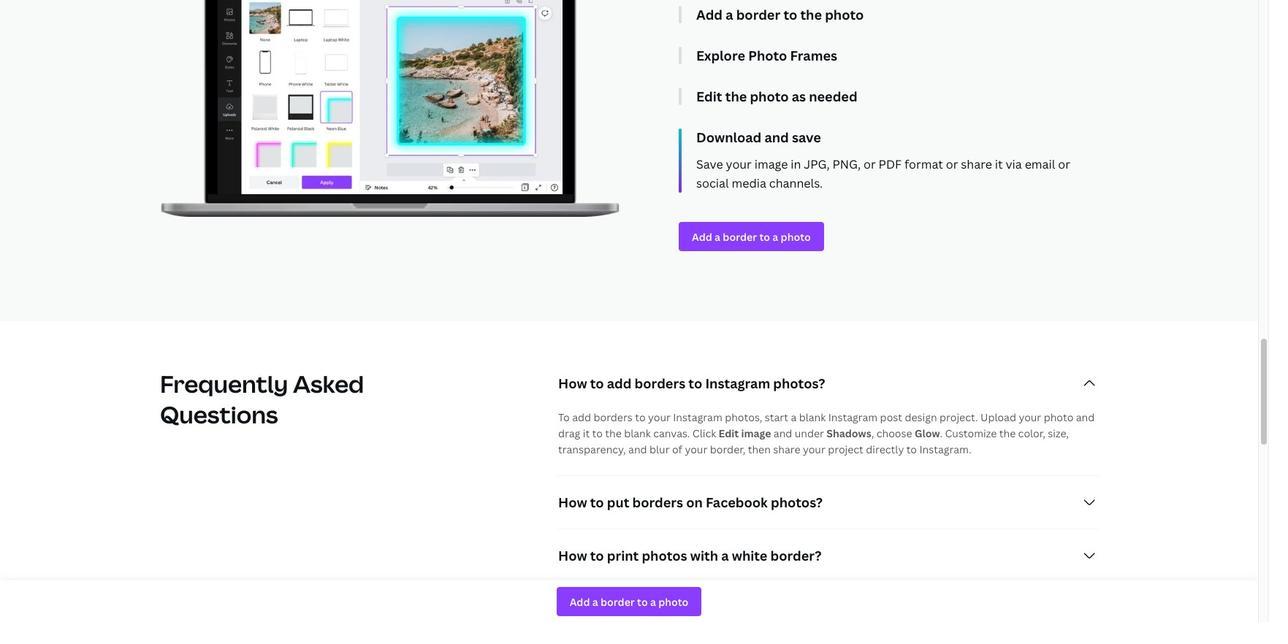 Task type: locate. For each thing, give the bounding box(es) containing it.
share left 'via'
[[962, 156, 993, 173]]

photo left as
[[750, 88, 789, 105]]

on
[[687, 494, 703, 512]]

0 vertical spatial image
[[755, 156, 789, 173]]

1 how from the top
[[559, 375, 588, 393]]

it
[[996, 156, 1004, 173], [583, 427, 590, 441]]

2 vertical spatial a
[[722, 548, 729, 565]]

1 vertical spatial it
[[583, 427, 590, 441]]

instagram inside how to add borders to instagram photos? dropdown button
[[706, 375, 771, 393]]

borders up transparency, at the left bottom of page
[[594, 411, 633, 425]]

0 vertical spatial edit
[[697, 88, 723, 105]]

your down under
[[803, 443, 826, 457]]

a right with
[[722, 548, 729, 565]]

customize
[[946, 427, 997, 441]]

the
[[801, 6, 823, 23], [726, 88, 747, 105], [606, 427, 622, 441], [1000, 427, 1016, 441]]

of
[[673, 443, 683, 457]]

add inside 'to add borders to your instagram photos, start a blank instagram post design project. upload your photo and drag it to the blank canvas. click'
[[573, 411, 592, 425]]

1 horizontal spatial add
[[607, 375, 632, 393]]

save
[[792, 129, 822, 146]]

png,
[[833, 156, 861, 173]]

2 horizontal spatial or
[[1059, 156, 1071, 173]]

borders for put
[[633, 494, 684, 512]]

jpg,
[[804, 156, 830, 173]]

photo inside 'to add borders to your instagram photos, start a blank instagram post design project. upload your photo and drag it to the blank canvas. click'
[[1045, 411, 1074, 425]]

add
[[607, 375, 632, 393], [573, 411, 592, 425]]

instagram up click
[[674, 411, 723, 425]]

color,
[[1019, 427, 1046, 441]]

choose
[[877, 427, 913, 441]]

directly
[[867, 443, 905, 457]]

2 vertical spatial how
[[559, 548, 588, 565]]

or
[[864, 156, 876, 173], [947, 156, 959, 173], [1059, 156, 1071, 173]]

borders up canvas.
[[635, 375, 686, 393]]

photos? inside dropdown button
[[771, 494, 823, 512]]

a right start
[[791, 411, 797, 425]]

2 or from the left
[[947, 156, 959, 173]]

upload
[[981, 411, 1017, 425]]

explore photo frames
[[697, 47, 838, 64]]

1 vertical spatial add
[[573, 411, 592, 425]]

instagram
[[706, 375, 771, 393], [674, 411, 723, 425], [829, 411, 878, 425]]

how to print photos with a white border? button
[[559, 530, 1099, 583]]

0 vertical spatial photos?
[[774, 375, 826, 393]]

borders
[[635, 375, 686, 393], [594, 411, 633, 425], [633, 494, 684, 512]]

or right email
[[1059, 156, 1071, 173]]

or right the format
[[947, 156, 959, 173]]

1 horizontal spatial or
[[947, 156, 959, 173]]

borders left on
[[633, 494, 684, 512]]

how
[[559, 375, 588, 393], [559, 494, 588, 512], [559, 548, 588, 565]]

image up then
[[742, 427, 772, 441]]

add a border to the photo button
[[697, 6, 1099, 23]]

2 vertical spatial photo
[[1045, 411, 1074, 425]]

instagram.
[[920, 443, 972, 457]]

your up media
[[726, 156, 752, 173]]

social
[[697, 175, 729, 192]]

instagram for to
[[706, 375, 771, 393]]

image
[[755, 156, 789, 173], [742, 427, 772, 441]]

put
[[607, 494, 630, 512]]

photo up size,
[[1045, 411, 1074, 425]]

design
[[905, 411, 938, 425]]

2 horizontal spatial photo
[[1045, 411, 1074, 425]]

1 vertical spatial borders
[[594, 411, 633, 425]]

blank up blur
[[625, 427, 651, 441]]

add right to
[[573, 411, 592, 425]]

0 vertical spatial share
[[962, 156, 993, 173]]

1 vertical spatial share
[[774, 443, 801, 457]]

border?
[[771, 548, 822, 565]]

a right add
[[726, 6, 734, 23]]

blank up under
[[800, 411, 826, 425]]

0 horizontal spatial or
[[864, 156, 876, 173]]

explore photo frames button
[[697, 47, 1099, 64]]

media
[[732, 175, 767, 192]]

the up transparency, at the left bottom of page
[[606, 427, 622, 441]]

0 horizontal spatial add
[[573, 411, 592, 425]]

a inside 'to add borders to your instagram photos, start a blank instagram post design project. upload your photo and drag it to the blank canvas. click'
[[791, 411, 797, 425]]

with
[[691, 548, 719, 565]]

a
[[726, 6, 734, 23], [791, 411, 797, 425], [722, 548, 729, 565]]

photo
[[826, 6, 864, 23], [750, 88, 789, 105], [1045, 411, 1074, 425]]

image left in
[[755, 156, 789, 173]]

how inside dropdown button
[[559, 494, 588, 512]]

share right then
[[774, 443, 801, 457]]

1 horizontal spatial share
[[962, 156, 993, 173]]

how to add borders to photos image
[[218, 0, 563, 195]]

. customize the color, size, transparency, and blur of your border, then share your project directly to instagram.
[[559, 427, 1070, 457]]

canvas.
[[654, 427, 691, 441]]

0 vertical spatial how
[[559, 375, 588, 393]]

borders for add
[[635, 375, 686, 393]]

border
[[737, 6, 781, 23]]

it left 'via'
[[996, 156, 1004, 173]]

photos? up border?
[[771, 494, 823, 512]]

0 vertical spatial it
[[996, 156, 1004, 173]]

edit up border,
[[719, 427, 739, 441]]

1 horizontal spatial it
[[996, 156, 1004, 173]]

how up to
[[559, 375, 588, 393]]

photos?
[[774, 375, 826, 393], [771, 494, 823, 512]]

download
[[697, 129, 762, 146]]

shadows
[[827, 427, 872, 441]]

borders inside dropdown button
[[633, 494, 684, 512]]

1 vertical spatial edit
[[719, 427, 739, 441]]

0 vertical spatial photo
[[826, 6, 864, 23]]

3 how from the top
[[559, 548, 588, 565]]

how left the print
[[559, 548, 588, 565]]

download and save button
[[697, 129, 1099, 146]]

add a border to the photo
[[697, 6, 864, 23]]

blank
[[800, 411, 826, 425], [625, 427, 651, 441]]

1 vertical spatial a
[[791, 411, 797, 425]]

blur
[[650, 443, 670, 457]]

1 horizontal spatial blank
[[800, 411, 826, 425]]

edit down 'explore'
[[697, 88, 723, 105]]

how for how to put borders on facebook photos?
[[559, 494, 588, 512]]

it right drag
[[583, 427, 590, 441]]

0 vertical spatial borders
[[635, 375, 686, 393]]

and inside 'to add borders to your instagram photos, start a blank instagram post design project. upload your photo and drag it to the blank canvas. click'
[[1077, 411, 1095, 425]]

2 how from the top
[[559, 494, 588, 512]]

instagram for your
[[674, 411, 723, 425]]

edit for edit image and under shadows , choose glow
[[719, 427, 739, 441]]

photos? inside dropdown button
[[774, 375, 826, 393]]

,
[[872, 427, 875, 441]]

share inside . customize the color, size, transparency, and blur of your border, then share your project directly to instagram.
[[774, 443, 801, 457]]

frequently asked questions
[[160, 368, 364, 431]]

add up transparency, at the left bottom of page
[[607, 375, 632, 393]]

add
[[697, 6, 723, 23]]

0 vertical spatial a
[[726, 6, 734, 23]]

how for how to add borders to instagram photos?
[[559, 375, 588, 393]]

under
[[795, 427, 825, 441]]

0 horizontal spatial blank
[[625, 427, 651, 441]]

0 horizontal spatial it
[[583, 427, 590, 441]]

white
[[732, 548, 768, 565]]

or left 'pdf'
[[864, 156, 876, 173]]

to
[[784, 6, 798, 23], [591, 375, 604, 393], [689, 375, 703, 393], [636, 411, 646, 425], [593, 427, 603, 441], [907, 443, 918, 457], [591, 494, 604, 512], [591, 548, 604, 565]]

1 vertical spatial photos?
[[771, 494, 823, 512]]

0 vertical spatial blank
[[800, 411, 826, 425]]

instagram up photos,
[[706, 375, 771, 393]]

borders inside dropdown button
[[635, 375, 686, 393]]

0 horizontal spatial share
[[774, 443, 801, 457]]

2 vertical spatial borders
[[633, 494, 684, 512]]

how left put
[[559, 494, 588, 512]]

edit
[[697, 88, 723, 105], [719, 427, 739, 441]]

0 vertical spatial add
[[607, 375, 632, 393]]

photos? up start
[[774, 375, 826, 393]]

your
[[726, 156, 752, 173], [648, 411, 671, 425], [1019, 411, 1042, 425], [685, 443, 708, 457], [803, 443, 826, 457]]

1 vertical spatial how
[[559, 494, 588, 512]]

as
[[792, 88, 807, 105]]

photo up frames
[[826, 6, 864, 23]]

the down upload at the right bottom
[[1000, 427, 1016, 441]]

the inside 'to add borders to your instagram photos, start a blank instagram post design project. upload your photo and drag it to the blank canvas. click'
[[606, 427, 622, 441]]

your inside save your image in jpg, png, or pdf format or share it via email or social media channels.
[[726, 156, 752, 173]]

photos
[[642, 548, 688, 565]]

share
[[962, 156, 993, 173], [774, 443, 801, 457]]

and
[[765, 129, 789, 146], [1077, 411, 1095, 425], [774, 427, 793, 441], [629, 443, 648, 457]]

drag
[[559, 427, 581, 441]]

the up frames
[[801, 6, 823, 23]]

0 horizontal spatial photo
[[750, 88, 789, 105]]



Task type: vqa. For each thing, say whether or not it's contained in the screenshot.
crowd.
no



Task type: describe. For each thing, give the bounding box(es) containing it.
start
[[765, 411, 789, 425]]

photo
[[749, 47, 788, 64]]

your down click
[[685, 443, 708, 457]]

in
[[791, 156, 802, 173]]

border,
[[710, 443, 746, 457]]

how to add borders to instagram photos?
[[559, 375, 826, 393]]

1 vertical spatial blank
[[625, 427, 651, 441]]

save
[[697, 156, 724, 173]]

glow
[[915, 427, 941, 441]]

how to put borders on facebook photos? button
[[559, 477, 1099, 529]]

via
[[1006, 156, 1023, 173]]

pdf
[[879, 156, 902, 173]]

edit for edit the photo as needed
[[697, 88, 723, 105]]

it inside save your image in jpg, png, or pdf format or share it via email or social media channels.
[[996, 156, 1004, 173]]

needed
[[810, 88, 858, 105]]

edit the photo as needed button
[[697, 88, 1099, 105]]

how to add borders to instagram photos? button
[[559, 358, 1099, 410]]

how to print photos with a white border?
[[559, 548, 822, 565]]

photos,
[[725, 411, 763, 425]]

click
[[693, 427, 717, 441]]

project
[[828, 443, 864, 457]]

download and save
[[697, 129, 822, 146]]

.
[[941, 427, 943, 441]]

edit the photo as needed
[[697, 88, 858, 105]]

size,
[[1049, 427, 1070, 441]]

to add borders to your instagram photos, start a blank instagram post design project. upload your photo and drag it to the blank canvas. click
[[559, 411, 1095, 441]]

channels.
[[770, 175, 823, 192]]

and inside . customize the color, size, transparency, and blur of your border, then share your project directly to instagram.
[[629, 443, 648, 457]]

asked
[[293, 368, 364, 400]]

a inside dropdown button
[[722, 548, 729, 565]]

edit image and under shadows , choose glow
[[719, 427, 941, 441]]

it inside 'to add borders to your instagram photos, start a blank instagram post design project. upload your photo and drag it to the blank canvas. click'
[[583, 427, 590, 441]]

to inside . customize the color, size, transparency, and blur of your border, then share your project directly to instagram.
[[907, 443, 918, 457]]

add inside dropdown button
[[607, 375, 632, 393]]

photos? for how to add borders to instagram photos?
[[774, 375, 826, 393]]

save your image in jpg, png, or pdf format or share it via email or social media channels.
[[697, 156, 1071, 192]]

borders inside 'to add borders to your instagram photos, start a blank instagram post design project. upload your photo and drag it to the blank canvas. click'
[[594, 411, 633, 425]]

transparency,
[[559, 443, 626, 457]]

instagram up the shadows at the right of page
[[829, 411, 878, 425]]

email
[[1026, 156, 1056, 173]]

1 vertical spatial photo
[[750, 88, 789, 105]]

frames
[[791, 47, 838, 64]]

how for how to print photos with a white border?
[[559, 548, 588, 565]]

format
[[905, 156, 944, 173]]

post
[[881, 411, 903, 425]]

facebook
[[706, 494, 768, 512]]

your up color,
[[1019, 411, 1042, 425]]

share inside save your image in jpg, png, or pdf format or share it via email or social media channels.
[[962, 156, 993, 173]]

frequently
[[160, 368, 288, 400]]

1 or from the left
[[864, 156, 876, 173]]

3 or from the left
[[1059, 156, 1071, 173]]

image inside save your image in jpg, png, or pdf format or share it via email or social media channels.
[[755, 156, 789, 173]]

then
[[748, 443, 771, 457]]

questions
[[160, 399, 278, 431]]

to
[[559, 411, 570, 425]]

how to put borders on facebook photos?
[[559, 494, 823, 512]]

1 horizontal spatial photo
[[826, 6, 864, 23]]

1 vertical spatial image
[[742, 427, 772, 441]]

photos? for how to put borders on facebook photos?
[[771, 494, 823, 512]]

the up download
[[726, 88, 747, 105]]

the inside . customize the color, size, transparency, and blur of your border, then share your project directly to instagram.
[[1000, 427, 1016, 441]]

print
[[607, 548, 639, 565]]

project.
[[940, 411, 979, 425]]

explore
[[697, 47, 746, 64]]

to inside dropdown button
[[591, 494, 604, 512]]

your up canvas.
[[648, 411, 671, 425]]



